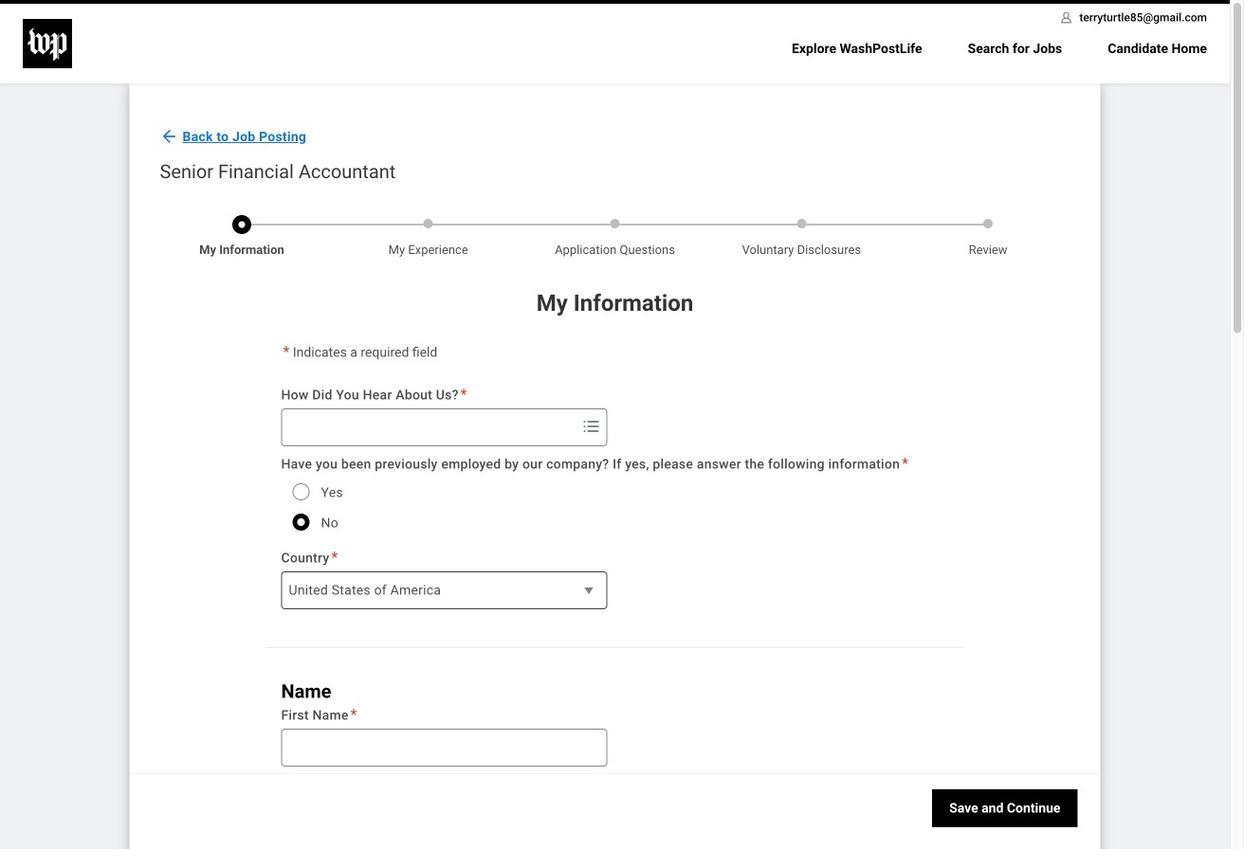 Task type: describe. For each thing, give the bounding box(es) containing it.
Search field
[[282, 411, 574, 445]]

arrow left image
[[160, 127, 179, 146]]

careers image
[[23, 19, 72, 68]]



Task type: locate. For each thing, give the bounding box(es) containing it.
prompts image
[[580, 415, 603, 438]]

None text field
[[281, 729, 608, 767]]

None text field
[[281, 814, 608, 850]]

main content
[[0, 83, 1230, 850]]

user image
[[1059, 10, 1074, 25]]



